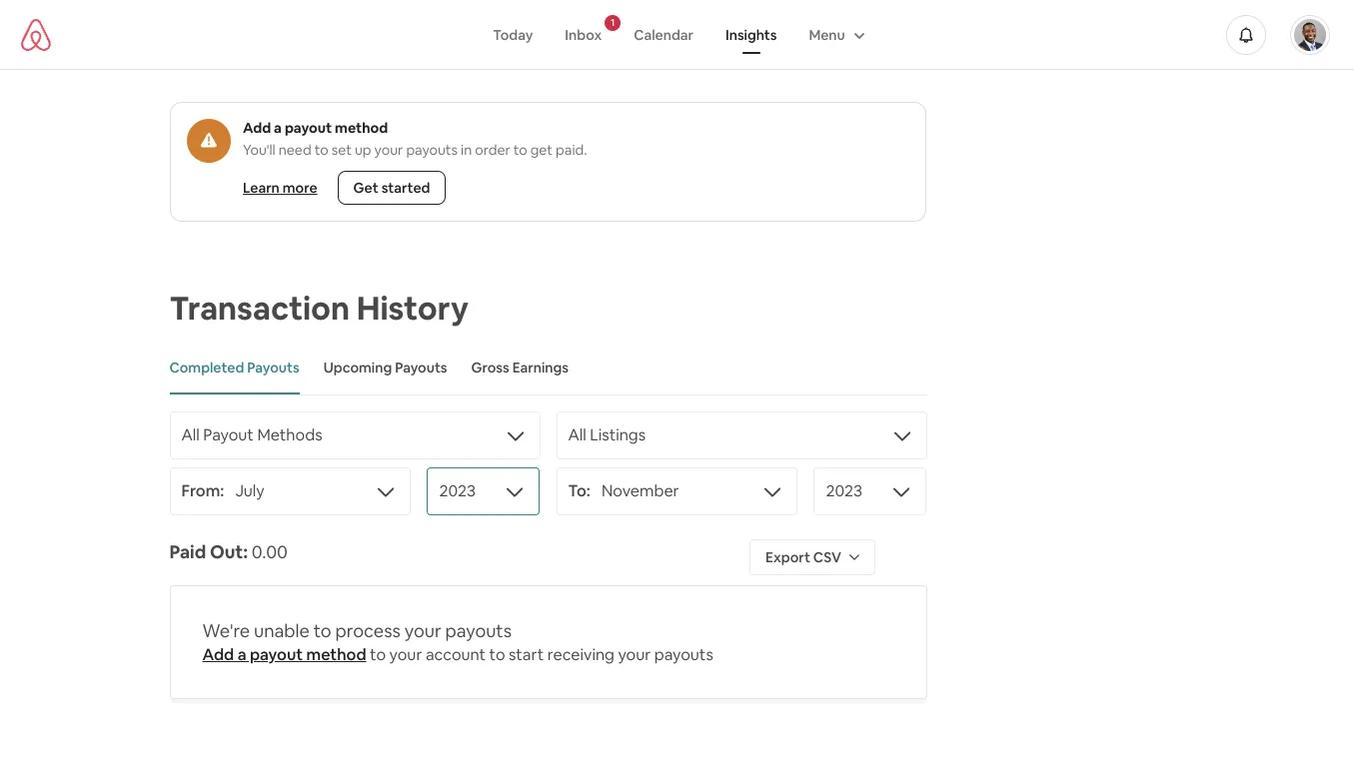 Task type: vqa. For each thing, say whether or not it's contained in the screenshot.
11
no



Task type: locate. For each thing, give the bounding box(es) containing it.
your right 'up'
[[374, 141, 403, 159]]

upcoming payouts
[[324, 359, 447, 377]]

:
[[243, 541, 248, 564]]

export csv button
[[750, 540, 875, 576]]

payouts
[[406, 141, 457, 159], [445, 620, 512, 643], [654, 645, 713, 666]]

0 vertical spatial add
[[242, 119, 271, 137]]

add a payout method you'll need to set up your payouts in order to get paid.
[[242, 119, 587, 159]]

your down process
[[389, 645, 422, 666]]

paid out : 0.00
[[169, 541, 288, 564]]

a
[[273, 119, 281, 137], [237, 645, 246, 666]]

0 vertical spatial method
[[334, 119, 388, 137]]

get
[[530, 141, 552, 159]]

to left set
[[314, 141, 328, 159]]

get
[[353, 179, 378, 197]]

1 vertical spatial add
[[202, 645, 234, 666]]

1 vertical spatial method
[[306, 645, 366, 666]]

add up you'll
[[242, 119, 271, 137]]

payout inside we're unable to process your payouts add a payout method to your account to start receiving your payouts
[[250, 645, 303, 666]]

unable
[[254, 620, 310, 643]]

calendar link
[[618, 15, 710, 53]]

to
[[314, 141, 328, 159], [513, 141, 527, 159], [313, 620, 331, 643], [370, 645, 386, 666], [489, 645, 505, 666]]

gross earnings button
[[471, 343, 569, 395]]

0 vertical spatial payouts
[[406, 141, 457, 159]]

learn
[[242, 179, 279, 197]]

in
[[460, 141, 471, 159]]

method up 'up'
[[334, 119, 388, 137]]

main navigation menu image
[[1294, 18, 1326, 50]]

add down we're
[[202, 645, 234, 666]]

a up the need
[[273, 119, 281, 137]]

inbox 1 calendar
[[565, 15, 694, 43]]

0 vertical spatial payout
[[284, 119, 331, 137]]

1 payouts from the left
[[247, 359, 300, 377]]

0 vertical spatial a
[[273, 119, 281, 137]]

tab list
[[169, 343, 927, 396]]

inbox
[[565, 25, 602, 43]]

payout down unable
[[250, 645, 303, 666]]

payout up the need
[[284, 119, 331, 137]]

1 vertical spatial payout
[[250, 645, 303, 666]]

gross
[[471, 359, 509, 377]]

your right receiving
[[618, 645, 651, 666]]

group
[[169, 102, 926, 222]]

payouts inside add a payout method you'll need to set up your payouts in order to get paid.
[[406, 141, 457, 159]]

2 vertical spatial payouts
[[654, 645, 713, 666]]

to down process
[[370, 645, 386, 666]]

learn more
[[242, 179, 317, 197]]

export
[[766, 549, 810, 567]]

we're unable to process your payouts add a payout method to your account to start receiving your payouts
[[202, 620, 713, 666]]

gross earnings
[[471, 359, 569, 377]]

add inside we're unable to process your payouts add a payout method to your account to start receiving your payouts
[[202, 645, 234, 666]]

payouts for completed payouts
[[247, 359, 300, 377]]

method
[[334, 119, 388, 137], [306, 645, 366, 666]]

completed
[[169, 359, 244, 377]]

get started
[[353, 179, 430, 197]]

2 payouts from the left
[[395, 359, 447, 377]]

1 vertical spatial a
[[237, 645, 246, 666]]

your
[[374, 141, 403, 159], [405, 620, 441, 643], [389, 645, 422, 666], [618, 645, 651, 666]]

1 horizontal spatial a
[[273, 119, 281, 137]]

receiving
[[547, 645, 615, 666]]

export csv
[[766, 549, 841, 567]]

method down process
[[306, 645, 366, 666]]

0 horizontal spatial add
[[202, 645, 234, 666]]

insights
[[726, 25, 777, 43]]

0 horizontal spatial payouts
[[247, 359, 300, 377]]

add
[[242, 119, 271, 137], [202, 645, 234, 666]]

earnings
[[512, 359, 569, 377]]

payout
[[284, 119, 331, 137], [250, 645, 303, 666]]

payouts
[[247, 359, 300, 377], [395, 359, 447, 377]]

a down we're
[[237, 645, 246, 666]]

1 horizontal spatial payouts
[[395, 359, 447, 377]]

0 horizontal spatial a
[[237, 645, 246, 666]]

payouts down the history
[[395, 359, 447, 377]]

payouts down transaction
[[247, 359, 300, 377]]

up
[[354, 141, 371, 159]]

1 horizontal spatial add
[[242, 119, 271, 137]]



Task type: describe. For each thing, give the bounding box(es) containing it.
your up account
[[405, 620, 441, 643]]

today
[[493, 25, 533, 43]]

account
[[426, 645, 486, 666]]

payout inside add a payout method you'll need to set up your payouts in order to get paid.
[[284, 119, 331, 137]]

your inside add a payout method you'll need to set up your payouts in order to get paid.
[[374, 141, 403, 159]]

paid.
[[555, 141, 587, 159]]

payouts for upcoming payouts
[[395, 359, 447, 377]]

more
[[282, 179, 317, 197]]

insights link
[[710, 15, 793, 53]]

add inside add a payout method you'll need to set up your payouts in order to get paid.
[[242, 119, 271, 137]]

from:
[[181, 481, 224, 502]]

completed payouts button
[[169, 343, 300, 395]]

upcoming payouts button
[[324, 343, 447, 395]]

history
[[357, 288, 469, 329]]

completed payouts
[[169, 359, 300, 377]]

you'll
[[242, 141, 275, 159]]

to left start
[[489, 645, 505, 666]]

we're
[[202, 620, 250, 643]]

set
[[331, 141, 351, 159]]

need
[[278, 141, 311, 159]]

order
[[475, 141, 510, 159]]

started
[[381, 179, 430, 197]]

start
[[509, 645, 544, 666]]

1
[[611, 15, 615, 28]]

a inside add a payout method you'll need to set up your payouts in order to get paid.
[[273, 119, 281, 137]]

1 vertical spatial payouts
[[445, 620, 512, 643]]

tab list containing completed payouts
[[169, 343, 927, 396]]

upcoming
[[324, 359, 392, 377]]

menu button
[[793, 15, 877, 53]]

to right unable
[[313, 620, 331, 643]]

calendar
[[634, 25, 694, 43]]

method inside we're unable to process your payouts add a payout method to your account to start receiving your payouts
[[306, 645, 366, 666]]

paid
[[169, 541, 206, 564]]

out
[[210, 541, 243, 564]]

to left get
[[513, 141, 527, 159]]

to:
[[568, 481, 591, 502]]

add a payout method link
[[202, 645, 366, 666]]

transaction
[[169, 288, 350, 329]]

a inside we're unable to process your payouts add a payout method to your account to start receiving your payouts
[[237, 645, 246, 666]]

get started link
[[337, 171, 446, 205]]

csv
[[813, 549, 841, 567]]

menu
[[809, 25, 845, 43]]

group containing add a payout method
[[169, 102, 926, 222]]

learn more link
[[234, 171, 325, 205]]

0.00
[[252, 541, 288, 564]]

method inside add a payout method you'll need to set up your payouts in order to get paid.
[[334, 119, 388, 137]]

transaction history
[[169, 288, 469, 329]]

today link
[[477, 15, 549, 53]]

process
[[335, 620, 401, 643]]



